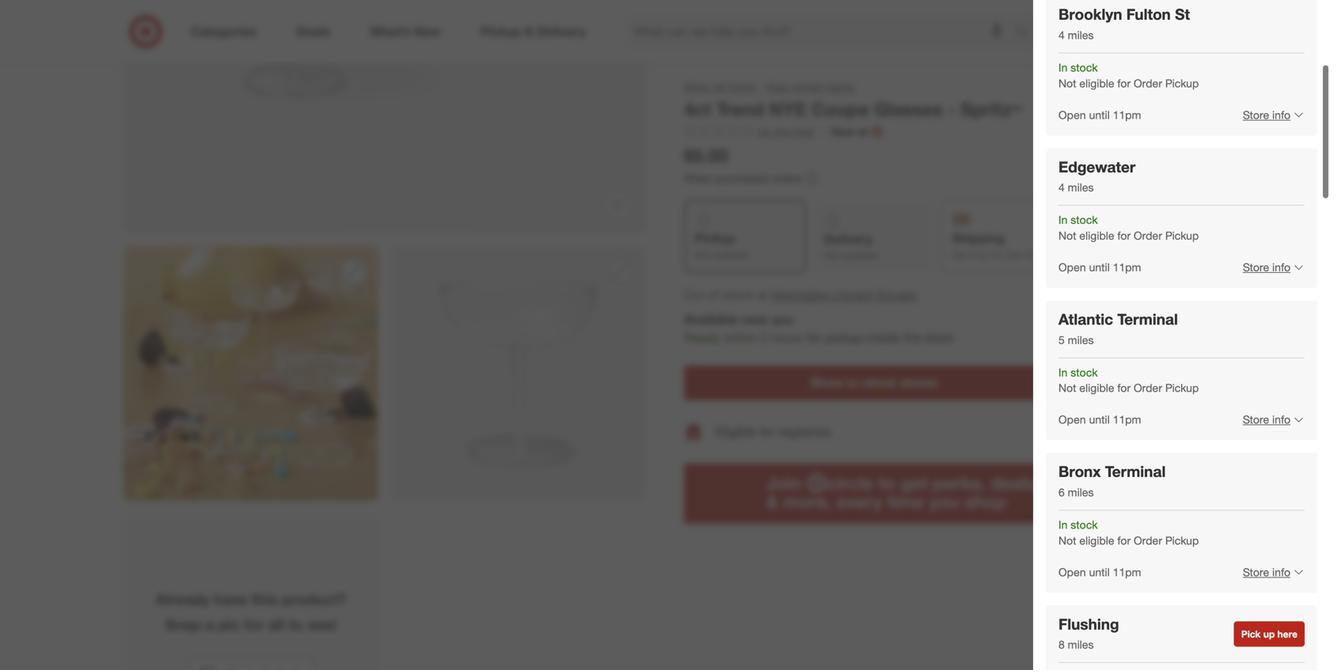 Task type: locate. For each thing, give the bounding box(es) containing it.
2 11pm from the top
[[1113, 261, 1142, 274]]

not down delivery
[[824, 250, 839, 262]]

stock down atlantic
[[1071, 366, 1098, 380]]

3 open until 11pm from the top
[[1059, 413, 1142, 427]]

glasses
[[874, 98, 943, 120]]

1 miles from the top
[[1068, 28, 1094, 42]]

11pm for brooklyn
[[1113, 108, 1142, 122]]

order for edgewater
[[1134, 229, 1163, 243]]

order down "edgewater 4 miles"
[[1134, 229, 1163, 243]]

square
[[877, 288, 917, 303]]

spritz™
[[961, 98, 1022, 120]]

not down the 6 at the bottom right of the page
[[1059, 534, 1077, 548]]

the inside available near you ready within 2 hours for pickup inside the store
[[904, 330, 922, 346]]

stock down brooklyn
[[1071, 60, 1098, 74]]

terminal inside the atlantic terminal 5 miles
[[1118, 310, 1178, 329]]

miles inside brooklyn fulton st 4 miles
[[1068, 28, 1094, 42]]

fulton
[[1127, 5, 1171, 23]]

in stock not eligible for order pickup for bronx
[[1059, 518, 1199, 548]]

open until 11pm for miles
[[1059, 261, 1142, 274]]

info for atlantic terminal
[[1273, 413, 1291, 427]]

stock
[[1071, 60, 1098, 74], [1071, 213, 1098, 227], [723, 288, 754, 303], [1071, 366, 1098, 380], [864, 376, 897, 391], [1071, 518, 1098, 532]]

stock for edgewater
[[1071, 213, 1098, 227]]

show
[[811, 376, 844, 391]]

1 horizontal spatial at
[[858, 125, 868, 139]]

2 4 from the top
[[1059, 181, 1065, 194]]

store info for brooklyn fulton st
[[1243, 108, 1291, 122]]

4 order from the top
[[1134, 534, 1163, 548]]

open until 11pm
[[1059, 108, 1142, 122], [1059, 261, 1142, 274], [1059, 413, 1142, 427], [1059, 566, 1142, 580]]

at
[[858, 125, 868, 139], [757, 288, 768, 303]]

available inside 'pickup not available'
[[713, 249, 749, 261]]

3 store from the top
[[1243, 413, 1270, 427]]

for left sponsored
[[1118, 534, 1131, 548]]

in down 5 on the right of page
[[1059, 366, 1068, 380]]

miles inside "edgewater 4 miles"
[[1068, 181, 1094, 194]]

miles inside bronx terminal 6 miles
[[1068, 486, 1094, 500]]

4 in from the top
[[1059, 518, 1068, 532]]

0 horizontal spatial the
[[775, 125, 790, 139]]

stock down bronx terminal 6 miles
[[1071, 518, 1098, 532]]

open for bronx
[[1059, 566, 1086, 580]]

stock left stores
[[864, 376, 897, 391]]

store info button
[[1233, 98, 1305, 132], [1233, 250, 1305, 285], [1233, 403, 1305, 438], [1233, 556, 1305, 590]]

until up "edgewater"
[[1089, 108, 1110, 122]]

until for miles
[[1089, 261, 1110, 274]]

pick
[[1242, 629, 1261, 641]]

1 11pm from the top
[[1113, 108, 1142, 122]]

until up bronx
[[1089, 413, 1110, 427]]

the right be
[[775, 125, 790, 139]]

3 in stock not eligible for order pickup from the top
[[1059, 366, 1199, 395]]

1 vertical spatial terminal
[[1105, 463, 1166, 481]]

order down brooklyn fulton st 4 miles
[[1134, 76, 1163, 90]]

ready
[[684, 330, 720, 346]]

eligible for bronx
[[1080, 534, 1115, 548]]

2 in from the top
[[1059, 213, 1068, 227]]

until
[[1089, 108, 1110, 122], [1089, 261, 1110, 274], [1089, 413, 1110, 427], [1089, 566, 1110, 580]]

11pm up the atlantic terminal 5 miles
[[1113, 261, 1142, 274]]

4ct trend nye coupe glasses - spritz&#8482;, 3 of 4 image
[[391, 246, 646, 501]]

not down "edgewater 4 miles"
[[1059, 229, 1077, 243]]

store info
[[1243, 108, 1291, 122], [1243, 261, 1291, 274], [1243, 413, 1291, 427], [1243, 566, 1291, 580]]

not for edgewater
[[1059, 229, 1077, 243]]

3 until from the top
[[1089, 413, 1110, 427]]

1 in stock not eligible for order pickup from the top
[[1059, 60, 1199, 90]]

3 info from the top
[[1273, 413, 1291, 427]]

st
[[1175, 5, 1190, 23]]

in down "edgewater 4 miles"
[[1059, 213, 1068, 227]]

0 vertical spatial at
[[858, 125, 868, 139]]

in for edgewater
[[1059, 213, 1068, 227]]

1 info from the top
[[1273, 108, 1291, 122]]

1 open from the top
[[1059, 108, 1086, 122]]

4ct trend nye coupe glasses - spritz&#8482;, 2 of 4 image
[[124, 246, 379, 501]]

1 order from the top
[[1134, 76, 1163, 90]]

4 open until 11pm from the top
[[1059, 566, 1142, 580]]

miles right 8
[[1068, 639, 1094, 652]]

in stock not eligible for order pickup down brooklyn fulton st 4 miles
[[1059, 60, 1199, 90]]

bronx terminal 6 miles
[[1059, 463, 1166, 500]]

for right hours
[[807, 330, 822, 346]]

product?
[[282, 591, 346, 609]]

for inside available near you ready within 2 hours for pickup inside the store
[[807, 330, 822, 346]]

eligible down "edgewater 4 miles"
[[1080, 229, 1115, 243]]

spritz
[[728, 80, 757, 94]]

open until 11pm up atlantic
[[1059, 261, 1142, 274]]

not down brooklyn
[[1059, 76, 1077, 90]]

inside
[[867, 330, 900, 346]]

11pm up "edgewater"
[[1113, 108, 1142, 122]]

1 eligible from the top
[[1080, 76, 1115, 90]]

eligible down brooklyn fulton st 4 miles
[[1080, 76, 1115, 90]]

2 info from the top
[[1273, 261, 1291, 274]]

11pm
[[1113, 108, 1142, 122], [1113, 261, 1142, 274], [1113, 413, 1142, 427], [1113, 566, 1142, 580]]

open up flushing
[[1059, 566, 1086, 580]]

stock for atlantic
[[1071, 366, 1098, 380]]

4
[[1059, 28, 1065, 42], [1059, 181, 1065, 194]]

3 order from the top
[[1134, 382, 1163, 395]]

dialog
[[1034, 0, 1331, 671]]

available near you ready within 2 hours for pickup inside the store
[[684, 312, 954, 346]]

in down brooklyn
[[1059, 60, 1068, 74]]

stock down "edgewater 4 miles"
[[1071, 213, 1098, 227]]

miles right the 6 at the bottom right of the page
[[1068, 486, 1094, 500]]

store info button for brooklyn fulton st
[[1233, 98, 1305, 132]]

2 store from the top
[[1243, 261, 1270, 274]]

1 store info from the top
[[1243, 108, 1291, 122]]

eligible down the atlantic terminal 5 miles
[[1080, 382, 1115, 395]]

available
[[684, 312, 738, 327]]

for down "edgewater 4 miles"
[[1118, 229, 1131, 243]]

flushing
[[1059, 616, 1120, 634]]

already have this product? snap a pic for all to see!
[[156, 591, 346, 634]]

the
[[775, 125, 790, 139], [904, 330, 922, 346]]

in stock not eligible for order pickup for brooklyn
[[1059, 60, 1199, 90]]

order down the atlantic terminal 5 miles
[[1134, 382, 1163, 395]]

2 open until 11pm from the top
[[1059, 261, 1142, 274]]

3 in from the top
[[1059, 366, 1068, 380]]

0 horizontal spatial available
[[713, 249, 749, 261]]

open for edgewater
[[1059, 261, 1086, 274]]

2 open from the top
[[1059, 261, 1086, 274]]

in stock not eligible for order pickup down bronx terminal 6 miles
[[1059, 518, 1199, 548]]

3 open from the top
[[1059, 413, 1086, 427]]

pic
[[219, 616, 240, 634]]

info
[[1273, 108, 1291, 122], [1273, 261, 1291, 274], [1273, 413, 1291, 427], [1273, 566, 1291, 580]]

new at
[[831, 125, 868, 139]]

terminal right bronx
[[1105, 463, 1166, 481]]

not down 5 on the right of page
[[1059, 382, 1077, 395]]

info for brooklyn fulton st
[[1273, 108, 1291, 122]]

open until 11pm up flushing
[[1059, 566, 1142, 580]]

already
[[156, 591, 210, 609]]

1 horizontal spatial the
[[904, 330, 922, 346]]

in stock not eligible for order pickup
[[1059, 60, 1199, 90], [1059, 213, 1199, 243], [1059, 366, 1199, 395], [1059, 518, 1199, 548]]

in stock not eligible for order pickup down the atlantic terminal 5 miles
[[1059, 366, 1199, 395]]

11pm up bronx terminal 6 miles
[[1113, 413, 1142, 427]]

order
[[1134, 76, 1163, 90], [1134, 229, 1163, 243], [1134, 382, 1163, 395], [1134, 534, 1163, 548]]

2 eligible from the top
[[1080, 229, 1115, 243]]

3 store info from the top
[[1243, 413, 1291, 427]]

0 vertical spatial 4
[[1059, 28, 1065, 42]]

miles down brooklyn
[[1068, 28, 1094, 42]]

4 store info button from the top
[[1233, 556, 1305, 590]]

available
[[713, 249, 749, 261], [842, 250, 879, 262]]

4 open from the top
[[1059, 566, 1086, 580]]

1 4 from the top
[[1059, 28, 1065, 42]]

5 miles from the top
[[1068, 639, 1094, 652]]

eligible
[[1080, 76, 1115, 90], [1080, 229, 1115, 243], [1080, 382, 1115, 395], [1080, 534, 1115, 548]]

open until 11pm up "edgewater"
[[1059, 108, 1142, 122]]

show in-stock stores button
[[684, 366, 1064, 401]]

0 vertical spatial terminal
[[1118, 310, 1178, 329]]

available inside delivery not available
[[842, 250, 879, 262]]

in stock not eligible for order pickup down "edgewater 4 miles"
[[1059, 213, 1199, 243]]

stock for brooklyn
[[1071, 60, 1098, 74]]

4 miles from the top
[[1068, 486, 1094, 500]]

shipping get it by fri, dec 22
[[952, 231, 1037, 261]]

miles right 5 on the right of page
[[1068, 333, 1094, 347]]

at up the near
[[757, 288, 768, 303]]

11pm for atlantic
[[1113, 413, 1142, 427]]

3 store info button from the top
[[1233, 403, 1305, 438]]

2 order from the top
[[1134, 229, 1163, 243]]

all
[[714, 80, 725, 94], [268, 616, 285, 634]]

11pm up flushing
[[1113, 566, 1142, 580]]

1 horizontal spatial available
[[842, 250, 879, 262]]

advertisement region
[[684, 464, 1207, 524]]

4ct trend nye coupe glasses - spritz™
[[684, 98, 1022, 120]]

until up atlantic
[[1089, 261, 1110, 274]]

view similar items
[[766, 80, 855, 94]]

0 horizontal spatial all
[[268, 616, 285, 634]]

view similar items button
[[766, 79, 855, 95]]

in for bronx terminal
[[1059, 518, 1068, 532]]

available up the of at the right top of the page
[[713, 249, 749, 261]]

the left store
[[904, 330, 922, 346]]

show in-stock stores
[[811, 376, 938, 391]]

4 store info from the top
[[1243, 566, 1291, 580]]

not inside delivery not available
[[824, 250, 839, 262]]

4 store from the top
[[1243, 566, 1270, 580]]

not
[[1059, 76, 1077, 90], [1059, 229, 1077, 243], [695, 249, 710, 261], [824, 250, 839, 262], [1059, 382, 1077, 395], [1059, 534, 1077, 548]]

open until 11pm up bronx
[[1059, 413, 1142, 427]]

1 store info button from the top
[[1233, 98, 1305, 132]]

1 vertical spatial at
[[757, 288, 768, 303]]

1 vertical spatial 4
[[1059, 181, 1065, 194]]

in stock not eligible for order pickup for atlantic
[[1059, 366, 1199, 395]]

store for atlantic terminal
[[1243, 413, 1270, 427]]

1 until from the top
[[1089, 108, 1110, 122]]

1 in from the top
[[1059, 60, 1068, 74]]

snap
[[165, 616, 202, 634]]

all right shop
[[714, 80, 725, 94]]

open up bronx
[[1059, 413, 1086, 427]]

new
[[831, 125, 855, 139]]

2 miles from the top
[[1068, 181, 1094, 194]]

4 in stock not eligible for order pickup from the top
[[1059, 518, 1199, 548]]

available down delivery
[[842, 250, 879, 262]]

items
[[828, 80, 855, 94]]

4 info from the top
[[1273, 566, 1291, 580]]

miles down "edgewater"
[[1068, 181, 1094, 194]]

terminal for atlantic terminal
[[1118, 310, 1178, 329]]

open until 11pm for 6
[[1059, 566, 1142, 580]]

when
[[684, 172, 713, 185]]

pickup
[[825, 330, 863, 346]]

1 open until 11pm from the top
[[1059, 108, 1142, 122]]

4 right the search button
[[1059, 28, 1065, 42]]

2 store info from the top
[[1243, 261, 1291, 274]]

for down the atlantic terminal 5 miles
[[1118, 382, 1131, 395]]

4 down "edgewater"
[[1059, 181, 1065, 194]]

at right new
[[858, 125, 868, 139]]

for
[[1118, 76, 1131, 90], [1118, 229, 1131, 243], [807, 330, 822, 346], [1118, 382, 1131, 395], [760, 425, 775, 440], [1118, 534, 1131, 548], [244, 616, 264, 634]]

4 inside brooklyn fulton st 4 miles
[[1059, 28, 1065, 42]]

1 store from the top
[[1243, 108, 1270, 122]]

in down the 6 at the bottom right of the page
[[1059, 518, 1068, 532]]

4 until from the top
[[1089, 566, 1110, 580]]

this
[[252, 591, 278, 609]]

for inside already have this product? snap a pic for all to see!
[[244, 616, 264, 634]]

2 store info button from the top
[[1233, 250, 1305, 285]]

see!
[[308, 616, 337, 634]]

0 vertical spatial all
[[714, 80, 725, 94]]

until up flushing
[[1089, 566, 1110, 580]]

shipping
[[952, 231, 1005, 246]]

order down bronx terminal 6 miles
[[1134, 534, 1163, 548]]

store
[[1243, 108, 1270, 122], [1243, 261, 1270, 274], [1243, 413, 1270, 427], [1243, 566, 1270, 580]]

terminal right atlantic
[[1118, 310, 1178, 329]]

open right 22
[[1059, 261, 1086, 274]]

have
[[214, 591, 248, 609]]

1 vertical spatial the
[[904, 330, 922, 346]]

3 eligible from the top
[[1080, 382, 1115, 395]]

all inside already have this product? snap a pic for all to see!
[[268, 616, 285, 634]]

when purchased online
[[684, 172, 802, 185]]

stock for bronx
[[1071, 518, 1098, 532]]

open up "edgewater"
[[1059, 108, 1086, 122]]

search button
[[1008, 14, 1046, 52]]

not up out
[[695, 249, 710, 261]]

terminal inside bronx terminal 6 miles
[[1105, 463, 1166, 481]]

2 in stock not eligible for order pickup from the top
[[1059, 213, 1199, 243]]

for right pic
[[244, 616, 264, 634]]

all left to
[[268, 616, 285, 634]]

2 until from the top
[[1089, 261, 1110, 274]]

of
[[708, 288, 719, 303]]

eligible for brooklyn
[[1080, 76, 1115, 90]]

4 eligible from the top
[[1080, 534, 1115, 548]]

3 miles from the top
[[1068, 333, 1094, 347]]

1 vertical spatial all
[[268, 616, 285, 634]]

4 11pm from the top
[[1113, 566, 1142, 580]]

eligible down bronx terminal 6 miles
[[1080, 534, 1115, 548]]

3 11pm from the top
[[1113, 413, 1142, 427]]

store for bronx terminal
[[1243, 566, 1270, 580]]

stock inside button
[[864, 376, 897, 391]]

until for 5
[[1089, 413, 1110, 427]]

info for bronx terminal
[[1273, 566, 1291, 580]]

available for delivery
[[842, 250, 879, 262]]



Task type: vqa. For each thing, say whether or not it's contained in the screenshot.


Task type: describe. For each thing, give the bounding box(es) containing it.
atlantic terminal 5 miles
[[1059, 310, 1178, 347]]

not for brooklyn fulton st
[[1059, 76, 1077, 90]]

delivery
[[824, 232, 873, 247]]

4ct trend nye coupe glasses - spritz&#8482;, 1 of 4 image
[[124, 0, 646, 234]]

online
[[772, 172, 802, 185]]

pickup for atlantic terminal
[[1166, 382, 1199, 395]]

not for bronx terminal
[[1059, 534, 1077, 548]]

order for atlantic terminal
[[1134, 382, 1163, 395]]

in for brooklyn fulton st
[[1059, 60, 1068, 74]]

pick up here button
[[1234, 622, 1305, 647]]

brooklyn fulton st 4 miles
[[1059, 5, 1190, 42]]

a
[[206, 616, 214, 634]]

pick up here
[[1242, 629, 1298, 641]]

pickup for bronx terminal
[[1166, 534, 1199, 548]]

store
[[925, 330, 954, 346]]

in for atlantic terminal
[[1059, 366, 1068, 380]]

stores
[[900, 376, 938, 391]]

bronx
[[1059, 463, 1101, 481]]

open for atlantic
[[1059, 413, 1086, 427]]

pickup inside 'pickup not available'
[[695, 231, 736, 246]]

edgewater
[[1059, 158, 1136, 176]]

trend
[[716, 98, 764, 120]]

miles inside the atlantic terminal 5 miles
[[1068, 333, 1094, 347]]

coupe
[[812, 98, 869, 120]]

within
[[724, 330, 757, 346]]

sponsored
[[1160, 526, 1207, 538]]

search
[[1008, 25, 1046, 41]]

eligible for edgewater
[[1080, 229, 1115, 243]]

dec
[[1006, 249, 1023, 261]]

herald
[[836, 288, 873, 303]]

miles inside flushing 8 miles
[[1068, 639, 1094, 652]]

similar
[[793, 80, 825, 94]]

pickup for brooklyn fulton st
[[1166, 76, 1199, 90]]

1 horizontal spatial all
[[714, 80, 725, 94]]

order for brooklyn fulton st
[[1134, 76, 1163, 90]]

for down brooklyn fulton st 4 miles
[[1118, 76, 1131, 90]]

be
[[759, 125, 772, 139]]

manhattan
[[772, 288, 832, 303]]

$5.00
[[684, 145, 729, 167]]

store for brooklyn fulton st
[[1243, 108, 1270, 122]]

flushing 8 miles
[[1059, 616, 1120, 652]]

shop all spritz
[[684, 80, 757, 94]]

store info button for atlantic terminal
[[1233, 403, 1305, 438]]

info for edgewater
[[1273, 261, 1291, 274]]

store for edgewater
[[1243, 261, 1270, 274]]

near
[[742, 312, 769, 327]]

pickup not available
[[695, 231, 749, 261]]

nye
[[769, 98, 807, 120]]

in-
[[848, 376, 864, 391]]

not for atlantic terminal
[[1059, 382, 1077, 395]]

store info button for edgewater
[[1233, 250, 1305, 285]]

first!
[[793, 125, 815, 139]]

until for st
[[1089, 108, 1110, 122]]

until for 6
[[1089, 566, 1110, 580]]

hours
[[771, 330, 803, 346]]

shop
[[684, 80, 711, 94]]

purchased
[[716, 172, 769, 185]]

out of stock at manhattan herald square
[[684, 288, 917, 303]]

store info button for bronx terminal
[[1233, 556, 1305, 590]]

eligible for registries
[[716, 425, 831, 440]]

up
[[1264, 629, 1275, 641]]

6
[[1059, 486, 1065, 500]]

11pm for edgewater
[[1113, 261, 1142, 274]]

5
[[1059, 333, 1065, 347]]

store info for edgewater
[[1243, 261, 1291, 274]]

atlantic
[[1059, 310, 1114, 329]]

11pm for bronx
[[1113, 566, 1142, 580]]

0 horizontal spatial at
[[757, 288, 768, 303]]

not inside 'pickup not available'
[[695, 249, 710, 261]]

open for brooklyn
[[1059, 108, 1086, 122]]

2
[[761, 330, 768, 346]]

get
[[952, 249, 968, 261]]

8
[[1059, 639, 1065, 652]]

0 vertical spatial the
[[775, 125, 790, 139]]

out
[[684, 288, 705, 303]]

registries
[[779, 425, 831, 440]]

terminal for bronx terminal
[[1105, 463, 1166, 481]]

4 inside "edgewater 4 miles"
[[1059, 181, 1065, 194]]

here
[[1278, 629, 1298, 641]]

fri,
[[991, 249, 1004, 261]]

be the first!
[[759, 125, 815, 139]]

What can we help you find? suggestions appear below search field
[[625, 14, 1019, 49]]

delivery not available
[[824, 232, 879, 262]]

view
[[766, 80, 790, 94]]

for right eligible
[[760, 425, 775, 440]]

to
[[289, 616, 303, 634]]

eligible for atlantic
[[1080, 382, 1115, 395]]

eligible
[[716, 425, 757, 440]]

store info for bronx terminal
[[1243, 566, 1291, 580]]

in stock not eligible for order pickup for edgewater
[[1059, 213, 1199, 243]]

pickup for edgewater
[[1166, 229, 1199, 243]]

open until 11pm for 5
[[1059, 413, 1142, 427]]

available for pickup
[[713, 249, 749, 261]]

brooklyn
[[1059, 5, 1123, 23]]

22
[[1026, 249, 1037, 261]]

you
[[772, 312, 794, 327]]

by
[[978, 249, 988, 261]]

manhattan herald square button
[[772, 286, 917, 304]]

4ct
[[684, 98, 711, 120]]

stock right the of at the right top of the page
[[723, 288, 754, 303]]

be the first! link
[[684, 124, 815, 140]]

-
[[948, 98, 956, 120]]

dialog containing brooklyn fulton st
[[1034, 0, 1331, 671]]

store info for atlantic terminal
[[1243, 413, 1291, 427]]

edgewater 4 miles
[[1059, 158, 1136, 194]]

open until 11pm for st
[[1059, 108, 1142, 122]]

order for bronx terminal
[[1134, 534, 1163, 548]]

it
[[970, 249, 975, 261]]



